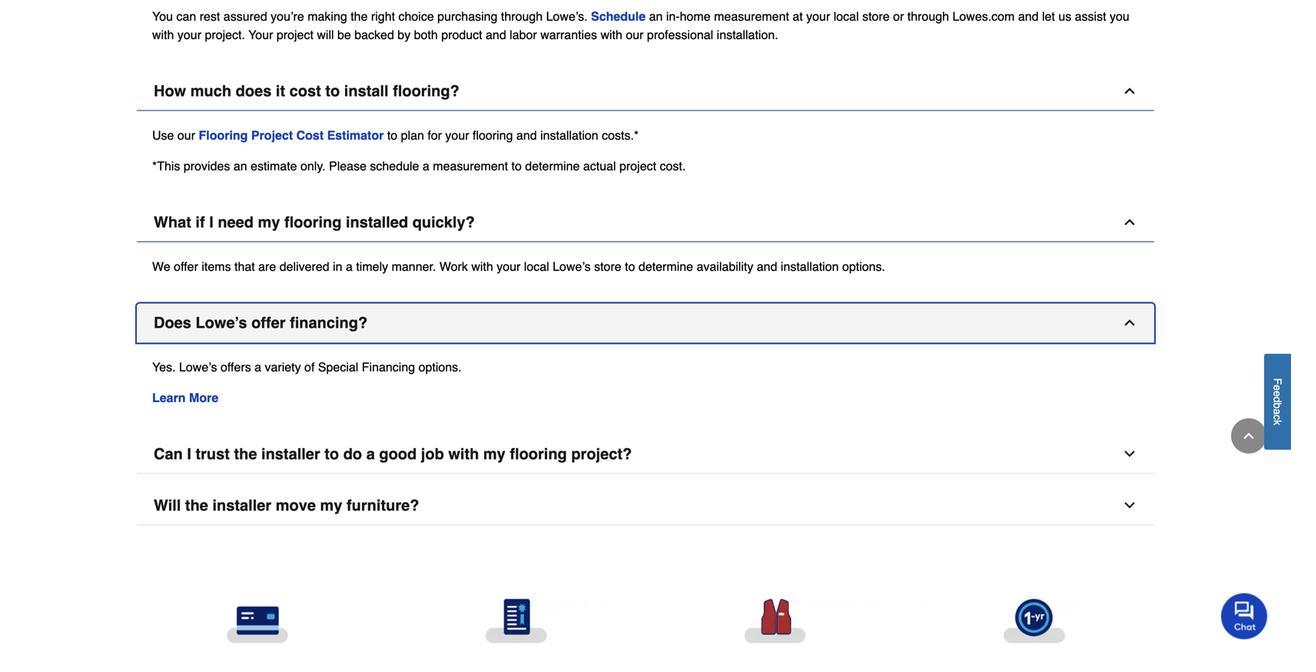Task type: locate. For each thing, give the bounding box(es) containing it.
installation.
[[717, 28, 778, 42]]

a up k
[[1272, 409, 1284, 415]]

1 horizontal spatial an
[[649, 9, 663, 23]]

0 vertical spatial the
[[351, 9, 368, 23]]

a right do
[[366, 446, 375, 463]]

we offer items that are delivered in a timely manner. work with your local lowe's store to determine availability and installation options.
[[152, 260, 885, 274]]

can
[[176, 9, 196, 23]]

1 horizontal spatial through
[[907, 9, 949, 23]]

to
[[325, 82, 340, 100], [387, 128, 397, 143], [511, 159, 522, 173], [625, 260, 635, 274], [325, 446, 339, 463]]

project
[[277, 28, 313, 42], [619, 159, 656, 173]]

through right the or
[[907, 9, 949, 23]]

determine left actual
[[525, 159, 580, 173]]

manner.
[[392, 260, 436, 274]]

0 vertical spatial i
[[209, 214, 213, 231]]

do
[[343, 446, 362, 463]]

local
[[834, 9, 859, 23], [524, 260, 549, 274]]

will the installer move my furniture? button
[[137, 487, 1154, 526]]

with down schedule
[[601, 28, 622, 42]]

to inside can i trust the installer to do a good job with my flooring project? button
[[325, 446, 339, 463]]

chevron down image
[[1122, 447, 1137, 462]]

cost.
[[660, 159, 686, 173]]

flooring
[[199, 128, 248, 143]]

for
[[428, 128, 442, 143]]

0 horizontal spatial i
[[187, 446, 191, 463]]

chevron up image for how much does it cost to install flooring?
[[1122, 83, 1137, 99]]

through up labor
[[501, 9, 543, 23]]

project.
[[205, 28, 245, 42]]

1 vertical spatial my
[[483, 446, 506, 463]]

chevron up image
[[1122, 83, 1137, 99], [1122, 215, 1137, 230], [1122, 315, 1137, 331], [1241, 429, 1257, 444]]

1 vertical spatial the
[[234, 446, 257, 463]]

0 vertical spatial my
[[258, 214, 280, 231]]

0 horizontal spatial determine
[[525, 159, 580, 173]]

the right trust
[[234, 446, 257, 463]]

my right need on the left top of page
[[258, 214, 280, 231]]

store left the or
[[862, 9, 890, 23]]

warranties
[[540, 28, 597, 42]]

flooring up delivered
[[284, 214, 342, 231]]

installer left move
[[212, 497, 271, 515]]

you're
[[271, 9, 304, 23]]

estimator
[[327, 128, 384, 143]]

e
[[1272, 385, 1284, 391], [1272, 391, 1284, 397]]

project down you're
[[277, 28, 313, 42]]

1 horizontal spatial local
[[834, 9, 859, 23]]

my for flooring
[[258, 214, 280, 231]]

what
[[154, 214, 191, 231]]

0 horizontal spatial project
[[277, 28, 313, 42]]

an in-home measurement at your local store or through lowes.com and let us assist you with your project. your project will be backed by both product and labor warranties with our professional installation.
[[152, 9, 1130, 42]]

move
[[276, 497, 316, 515]]

2 vertical spatial flooring
[[510, 446, 567, 463]]

2 vertical spatial lowe's
[[179, 360, 217, 375]]

*this
[[152, 159, 180, 173]]

the up be at top
[[351, 9, 368, 23]]

1 vertical spatial determine
[[639, 260, 693, 274]]

chevron up image inside scroll to top element
[[1241, 429, 1257, 444]]

1 vertical spatial our
[[177, 128, 195, 143]]

1 horizontal spatial installation
[[781, 260, 839, 274]]

i
[[209, 214, 213, 231], [187, 446, 191, 463]]

2 horizontal spatial my
[[483, 446, 506, 463]]

0 vertical spatial an
[[649, 9, 663, 23]]

2 vertical spatial the
[[185, 497, 208, 515]]

are
[[258, 260, 276, 274]]

lowe's inside button
[[196, 314, 247, 332]]

choice
[[398, 9, 434, 23]]

can i trust the installer to do a good job with my flooring project? button
[[137, 435, 1154, 475]]

my right job
[[483, 446, 506, 463]]

flooring right for
[[473, 128, 513, 143]]

2 horizontal spatial the
[[351, 9, 368, 23]]

1 vertical spatial flooring
[[284, 214, 342, 231]]

2 e from the top
[[1272, 391, 1284, 397]]

0 horizontal spatial an
[[234, 159, 247, 173]]

1 horizontal spatial determine
[[639, 260, 693, 274]]

1 e from the top
[[1272, 385, 1284, 391]]

e up d
[[1272, 385, 1284, 391]]

you
[[152, 9, 173, 23]]

be
[[337, 28, 351, 42]]

lowe's for a
[[179, 360, 217, 375]]

job
[[421, 446, 444, 463]]

chevron up image inside what if i need my flooring installed quickly? button
[[1122, 215, 1137, 230]]

0 vertical spatial options.
[[842, 260, 885, 274]]

0 horizontal spatial the
[[185, 497, 208, 515]]

2 through from the left
[[907, 9, 949, 23]]

the inside button
[[185, 497, 208, 515]]

through
[[501, 9, 543, 23], [907, 9, 949, 23]]

an left estimate
[[234, 159, 247, 173]]

i right can
[[187, 446, 191, 463]]

it
[[276, 82, 285, 100]]

store down what if i need my flooring installed quickly? button
[[594, 260, 622, 274]]

will
[[154, 497, 181, 515]]

a right offers
[[255, 360, 261, 375]]

how much does it cost to install flooring?
[[154, 82, 459, 100]]

chevron up image inside the does lowe's offer financing? button
[[1122, 315, 1137, 331]]

i inside button
[[209, 214, 213, 231]]

f e e d b a c k
[[1272, 379, 1284, 426]]

0 vertical spatial our
[[626, 28, 644, 42]]

k
[[1272, 421, 1284, 426]]

1 horizontal spatial our
[[626, 28, 644, 42]]

you can rest assured you're making the right choice purchasing through lowe's. schedule
[[152, 9, 646, 23]]

0 horizontal spatial through
[[501, 9, 543, 23]]

through inside an in-home measurement at your local store or through lowes.com and let us assist you with your project. your project will be backed by both product and labor warranties with our professional installation.
[[907, 9, 949, 23]]

our inside an in-home measurement at your local store or through lowes.com and let us assist you with your project. your project will be backed by both product and labor warranties with our professional installation.
[[626, 28, 644, 42]]

0 vertical spatial installer
[[261, 446, 320, 463]]

local inside an in-home measurement at your local store or through lowes.com and let us assist you with your project. your project will be backed by both product and labor warranties with our professional installation.
[[834, 9, 859, 23]]

1 vertical spatial installer
[[212, 497, 271, 515]]

install
[[344, 82, 389, 100]]

e up b
[[1272, 391, 1284, 397]]

our down schedule link at the top of the page
[[626, 28, 644, 42]]

project left cost.
[[619, 159, 656, 173]]

costs.*
[[602, 128, 639, 143]]

chevron down image
[[1122, 498, 1137, 514]]

0 vertical spatial measurement
[[714, 9, 789, 23]]

i right if
[[209, 214, 213, 231]]

cost
[[289, 82, 321, 100]]

my for furniture?
[[320, 497, 342, 515]]

a for do
[[366, 446, 375, 463]]

in
[[333, 260, 342, 274]]

0 vertical spatial offer
[[174, 260, 198, 274]]

a right the in
[[346, 260, 353, 274]]

0 horizontal spatial my
[[258, 214, 280, 231]]

assured
[[223, 9, 267, 23]]

we
[[152, 260, 170, 274]]

0 horizontal spatial measurement
[[433, 159, 508, 173]]

and
[[1018, 9, 1039, 23], [486, 28, 506, 42], [516, 128, 537, 143], [757, 260, 777, 274]]

chevron up image inside how much does it cost to install flooring? button
[[1122, 83, 1137, 99]]

home
[[680, 9, 711, 23]]

use
[[152, 128, 174, 143]]

how
[[154, 82, 186, 100]]

chevron up image for what if i need my flooring installed quickly?
[[1122, 215, 1137, 230]]

measurement
[[714, 9, 789, 23], [433, 159, 508, 173]]

my right move
[[320, 497, 342, 515]]

installer inside can i trust the installer to do a good job with my flooring project? button
[[261, 446, 320, 463]]

what if i need my flooring installed quickly?
[[154, 214, 475, 231]]

1 horizontal spatial my
[[320, 497, 342, 515]]

0 horizontal spatial our
[[177, 128, 195, 143]]

1 horizontal spatial the
[[234, 446, 257, 463]]

flooring left project? on the left of page
[[510, 446, 567, 463]]

provides
[[184, 159, 230, 173]]

our right use
[[177, 128, 195, 143]]

offer right we
[[174, 260, 198, 274]]

determine down what if i need my flooring installed quickly? button
[[639, 260, 693, 274]]

flooring
[[473, 128, 513, 143], [284, 214, 342, 231], [510, 446, 567, 463]]

0 vertical spatial store
[[862, 9, 890, 23]]

1 horizontal spatial project
[[619, 159, 656, 173]]

learn
[[152, 391, 186, 405]]

1 horizontal spatial i
[[209, 214, 213, 231]]

1 vertical spatial project
[[619, 159, 656, 173]]

with down you
[[152, 28, 174, 42]]

1 vertical spatial lowe's
[[196, 314, 247, 332]]

an left in-
[[649, 9, 663, 23]]

1 horizontal spatial store
[[862, 9, 890, 23]]

1 vertical spatial offer
[[251, 314, 286, 332]]

of
[[304, 360, 315, 375]]

the
[[351, 9, 368, 23], [234, 446, 257, 463], [185, 497, 208, 515]]

options.
[[842, 260, 885, 274], [419, 360, 462, 375]]

product
[[441, 28, 482, 42]]

installed
[[346, 214, 408, 231]]

0 vertical spatial local
[[834, 9, 859, 23]]

labor
[[510, 28, 537, 42]]

a
[[423, 159, 429, 173], [346, 260, 353, 274], [255, 360, 261, 375], [1272, 409, 1284, 415], [366, 446, 375, 463]]

0 vertical spatial project
[[277, 28, 313, 42]]

a dark blue credit card icon. image
[[140, 600, 374, 645]]

measurement down for
[[433, 159, 508, 173]]

our
[[626, 28, 644, 42], [177, 128, 195, 143]]

chat invite button image
[[1221, 593, 1268, 640]]

a right schedule
[[423, 159, 429, 173]]

purchasing
[[437, 9, 498, 23]]

the inside button
[[234, 446, 257, 463]]

0 horizontal spatial local
[[524, 260, 549, 274]]

1 through from the left
[[501, 9, 543, 23]]

with right job
[[448, 446, 479, 463]]

measurement up installation.
[[714, 9, 789, 23]]

lowes.com
[[953, 9, 1015, 23]]

an
[[649, 9, 663, 23], [234, 159, 247, 173]]

2 vertical spatial my
[[320, 497, 342, 515]]

*this provides an estimate only. please schedule a measurement to determine actual project cost.
[[152, 159, 686, 173]]

installer up will the installer move my furniture? in the left bottom of the page
[[261, 446, 320, 463]]

use our flooring project cost estimator to plan for your flooring and installation costs.*
[[152, 128, 639, 143]]

does lowe's offer financing? button
[[137, 304, 1154, 343]]

f
[[1272, 379, 1284, 385]]

installer
[[261, 446, 320, 463], [212, 497, 271, 515]]

the right will
[[185, 497, 208, 515]]

0 vertical spatial installation
[[540, 128, 598, 143]]

a for in
[[346, 260, 353, 274]]

1 horizontal spatial measurement
[[714, 9, 789, 23]]

1 horizontal spatial offer
[[251, 314, 286, 332]]

project inside an in-home measurement at your local store or through lowes.com and let us assist you with your project. your project will be backed by both product and labor warranties with our professional installation.
[[277, 28, 313, 42]]

1 vertical spatial store
[[594, 260, 622, 274]]

offer up variety
[[251, 314, 286, 332]]

1 vertical spatial i
[[187, 446, 191, 463]]

0 horizontal spatial options.
[[419, 360, 462, 375]]



Task type: vqa. For each thing, say whether or not it's contained in the screenshot.
rightmost Performance
no



Task type: describe. For each thing, give the bounding box(es) containing it.
you
[[1110, 9, 1130, 23]]

or
[[893, 9, 904, 23]]

an inside an in-home measurement at your local store or through lowes.com and let us assist you with your project. your project will be backed by both product and labor warranties with our professional installation.
[[649, 9, 663, 23]]

flooring?
[[393, 82, 459, 100]]

with inside can i trust the installer to do a good job with my flooring project? button
[[448, 446, 479, 463]]

let
[[1042, 9, 1055, 23]]

if
[[196, 214, 205, 231]]

does
[[154, 314, 191, 332]]

what if i need my flooring installed quickly? button
[[137, 203, 1154, 242]]

0 vertical spatial flooring
[[473, 128, 513, 143]]

b
[[1272, 403, 1284, 409]]

professional
[[647, 28, 713, 42]]

trust
[[196, 446, 230, 463]]

store inside an in-home measurement at your local store or through lowes.com and let us assist you with your project. your project will be backed by both product and labor warranties with our professional installation.
[[862, 9, 890, 23]]

will
[[317, 28, 334, 42]]

my inside button
[[483, 446, 506, 463]]

assist
[[1075, 9, 1106, 23]]

much
[[190, 82, 231, 100]]

i inside button
[[187, 446, 191, 463]]

schedule link
[[591, 9, 646, 23]]

a dark blue background check icon. image
[[399, 600, 633, 644]]

how much does it cost to install flooring? button
[[137, 72, 1154, 111]]

flooring project cost estimator link
[[199, 128, 384, 143]]

a for schedule
[[423, 159, 429, 173]]

1 vertical spatial options.
[[419, 360, 462, 375]]

with right work
[[471, 260, 493, 274]]

can i trust the installer to do a good job with my flooring project?
[[154, 446, 632, 463]]

special
[[318, 360, 358, 375]]

your down can
[[177, 28, 201, 42]]

will the installer move my furniture?
[[154, 497, 419, 515]]

estimate
[[251, 159, 297, 173]]

us
[[1059, 9, 1072, 23]]

please
[[329, 159, 367, 173]]

your right work
[[497, 260, 521, 274]]

right
[[371, 9, 395, 23]]

learn more link
[[152, 391, 218, 405]]

in-
[[666, 9, 680, 23]]

rest
[[200, 9, 220, 23]]

a blue 1-year labor warranty icon. image
[[917, 600, 1151, 645]]

project?
[[571, 446, 632, 463]]

to inside how much does it cost to install flooring? button
[[325, 82, 340, 100]]

project
[[251, 128, 293, 143]]

financing
[[362, 360, 415, 375]]

only.
[[300, 159, 326, 173]]

at
[[793, 9, 803, 23]]

making
[[308, 9, 347, 23]]

0 vertical spatial determine
[[525, 159, 580, 173]]

f e e d b a c k button
[[1264, 354, 1291, 450]]

schedule
[[591, 9, 646, 23]]

delivered
[[280, 260, 329, 274]]

a lowe's red vest icon. image
[[658, 600, 892, 644]]

1 vertical spatial local
[[524, 260, 549, 274]]

0 horizontal spatial store
[[594, 260, 622, 274]]

good
[[379, 446, 417, 463]]

can
[[154, 446, 183, 463]]

financing?
[[290, 314, 368, 332]]

1 horizontal spatial options.
[[842, 260, 885, 274]]

variety
[[265, 360, 301, 375]]

chevron up image for does lowe's offer financing?
[[1122, 315, 1137, 331]]

flooring inside button
[[284, 214, 342, 231]]

that
[[234, 260, 255, 274]]

actual
[[583, 159, 616, 173]]

both
[[414, 28, 438, 42]]

furniture?
[[347, 497, 419, 515]]

scroll to top element
[[1231, 419, 1267, 454]]

yes.
[[152, 360, 176, 375]]

flooring inside button
[[510, 446, 567, 463]]

lowe's.
[[546, 9, 588, 23]]

plan
[[401, 128, 424, 143]]

does lowe's offer financing?
[[154, 314, 368, 332]]

1 vertical spatial installation
[[781, 260, 839, 274]]

installer inside will the installer move my furniture? button
[[212, 497, 271, 515]]

backed
[[354, 28, 394, 42]]

need
[[218, 214, 254, 231]]

more
[[189, 391, 218, 405]]

timely
[[356, 260, 388, 274]]

items
[[202, 260, 231, 274]]

measurement inside an in-home measurement at your local store or through lowes.com and let us assist you with your project. your project will be backed by both product and labor warranties with our professional installation.
[[714, 9, 789, 23]]

0 vertical spatial lowe's
[[553, 260, 591, 274]]

offers
[[221, 360, 251, 375]]

work
[[439, 260, 468, 274]]

availability
[[697, 260, 753, 274]]

schedule
[[370, 159, 419, 173]]

1 vertical spatial measurement
[[433, 159, 508, 173]]

your right at
[[806, 9, 830, 23]]

learn more
[[152, 391, 218, 405]]

1 vertical spatial an
[[234, 159, 247, 173]]

0 horizontal spatial offer
[[174, 260, 198, 274]]

cost
[[296, 128, 324, 143]]

offer inside button
[[251, 314, 286, 332]]

yes. lowe's offers a variety of special financing options.
[[152, 360, 468, 375]]

does
[[236, 82, 272, 100]]

lowe's for financing?
[[196, 314, 247, 332]]

your right for
[[445, 128, 469, 143]]

quickly?
[[412, 214, 475, 231]]

c
[[1272, 415, 1284, 421]]

0 horizontal spatial installation
[[540, 128, 598, 143]]

d
[[1272, 397, 1284, 403]]

by
[[398, 28, 411, 42]]

your
[[248, 28, 273, 42]]



